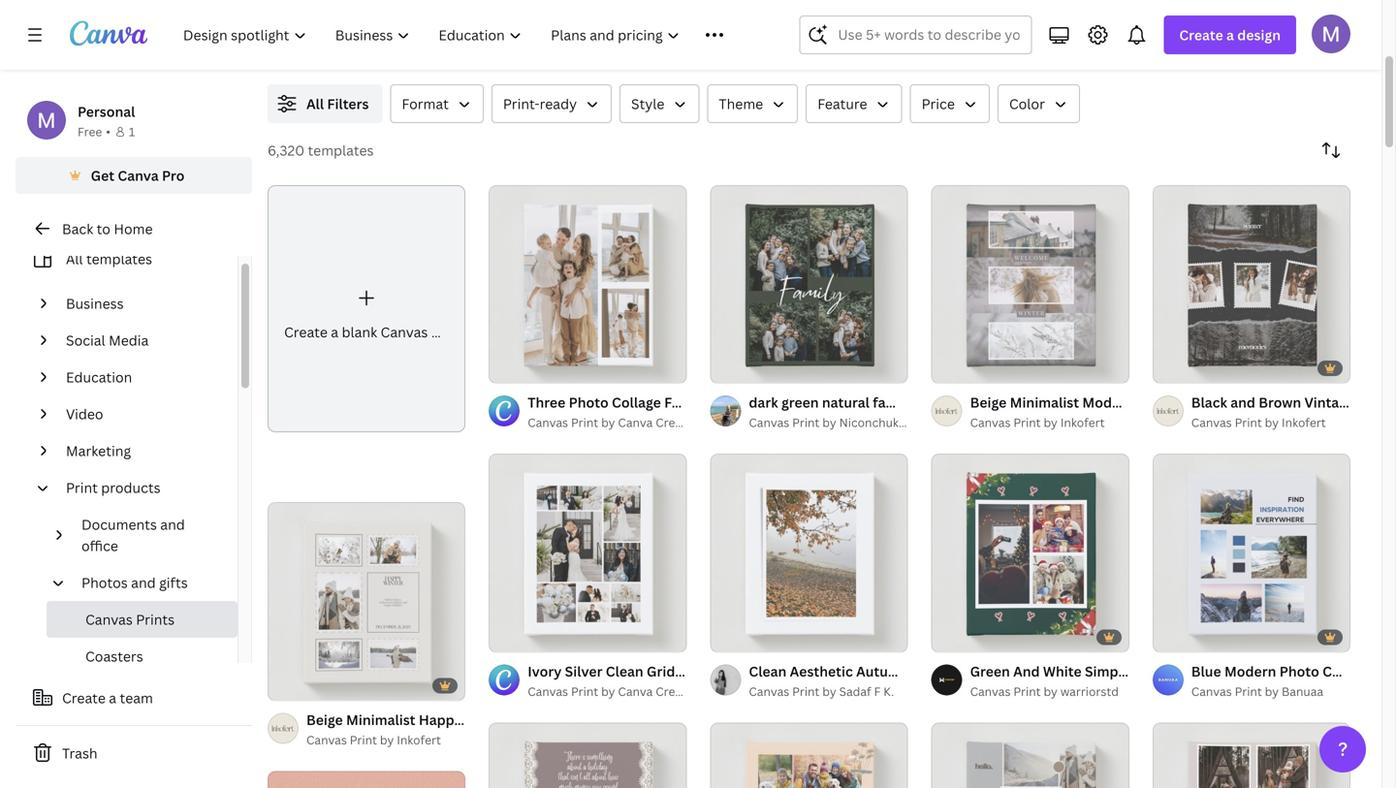 Task type: locate. For each thing, give the bounding box(es) containing it.
julia
[[902, 415, 928, 431]]

studio
[[705, 415, 742, 431], [705, 683, 742, 699]]

canvas print by sadaf f k. link
[[749, 682, 908, 701]]

1 for beige minimalist modern welcome winter photo collage canvas print
[[945, 360, 951, 374]]

1 vertical spatial create
[[284, 323, 328, 341]]

create a blank canvas print
[[284, 323, 463, 341]]

1 vertical spatial a
[[331, 323, 338, 341]]

creative down family
[[656, 415, 703, 431]]

canva
[[118, 166, 159, 185], [618, 415, 653, 431], [618, 683, 653, 699]]

canvas print by sadaf f k.
[[749, 683, 894, 699]]

1
[[129, 124, 135, 140], [724, 360, 729, 374], [502, 360, 508, 374], [945, 360, 951, 374], [1166, 360, 1172, 374], [724, 629, 729, 643], [502, 629, 508, 643], [945, 629, 951, 643], [1166, 629, 1172, 643], [281, 677, 287, 692]]

0 horizontal spatial templates
[[86, 250, 152, 268]]

Search search field
[[838, 16, 1019, 53]]

0 vertical spatial and
[[160, 515, 185, 534]]

ivory
[[528, 662, 562, 681]]

media
[[109, 331, 149, 350]]

filters
[[327, 95, 369, 113]]

blue
[[1191, 662, 1221, 681]]

all inside button
[[306, 95, 324, 113]]

photo
[[569, 393, 609, 412], [1279, 662, 1319, 681]]

photo right three
[[569, 393, 609, 412]]

2 horizontal spatial canvas print by inkofert link
[[1191, 413, 1351, 433]]

all templates
[[66, 250, 152, 268]]

create left blank
[[284, 323, 328, 341]]

1 horizontal spatial collage
[[1323, 662, 1372, 681]]

1 for three photo collage family canvas
[[502, 360, 508, 374]]

0 vertical spatial canva
[[118, 166, 159, 185]]

1 of 2 link for canvas print by niconchuk julia link
[[710, 185, 908, 383]]

studio down family
[[705, 415, 742, 431]]

three photo collage family canvas image
[[489, 185, 687, 383]]

canva down clean in the bottom left of the page
[[618, 683, 653, 699]]

canvas print templates image
[[937, 0, 1351, 61], [1020, 0, 1230, 38]]

2 studio from the top
[[705, 683, 742, 699]]

personal
[[78, 102, 135, 121]]

and inside documents and office
[[160, 515, 185, 534]]

0 horizontal spatial a
[[109, 689, 116, 707]]

2 for "ivory silver clean grid wedding canvas print" image
[[524, 629, 530, 643]]

a inside button
[[109, 689, 116, 707]]

canva left the pro
[[118, 166, 159, 185]]

print-ready button
[[491, 84, 612, 123]]

banuaa
[[1282, 683, 1324, 699]]

templates down all filters
[[308, 141, 374, 159]]

1 of 2 link
[[489, 185, 687, 383], [710, 185, 908, 383], [931, 185, 1129, 383], [1153, 185, 1351, 383], [710, 454, 908, 652], [489, 454, 687, 652], [931, 454, 1129, 652], [1153, 454, 1351, 652], [268, 502, 466, 700]]

1 horizontal spatial canvas print by inkofert link
[[970, 413, 1129, 433]]

2 canvas print by canva creative studio link from the top
[[528, 682, 742, 701]]

by for black and brown vintage polaroid winter moodboard photo collage canvas print
[[1265, 415, 1279, 431]]

1 horizontal spatial and
[[160, 515, 185, 534]]

light brown brown winter family photo collection canvas print image
[[1153, 723, 1351, 788]]

0 vertical spatial a
[[1226, 26, 1234, 44]]

create inside create a blank canvas print element
[[284, 323, 328, 341]]

color button
[[997, 84, 1080, 123]]

collage left can
[[1323, 662, 1372, 681]]

by
[[822, 415, 836, 431], [601, 415, 615, 431], [1044, 415, 1058, 431], [1265, 415, 1279, 431], [822, 683, 836, 699], [601, 683, 615, 699], [1044, 683, 1058, 699], [1265, 683, 1279, 699], [380, 732, 394, 748]]

creative down ivory silver clean grid wedding canvas print link at bottom
[[656, 683, 703, 699]]

and down print products link
[[160, 515, 185, 534]]

0 vertical spatial creative
[[656, 415, 703, 431]]

ivory silver clean grid wedding canvas print canvas print by canva creative studio
[[528, 662, 823, 699]]

a inside dropdown button
[[1226, 26, 1234, 44]]

2 horizontal spatial a
[[1226, 26, 1234, 44]]

back
[[62, 220, 93, 238]]

theme
[[719, 95, 763, 113]]

1 of 2 link for clean's canvas print by canva creative studio link
[[489, 454, 687, 652]]

create inside create a team button
[[62, 689, 106, 707]]

all
[[306, 95, 324, 113], [66, 250, 83, 268]]

print inside canvas print by niconchuk julia link
[[792, 415, 820, 431]]

1 vertical spatial canva
[[618, 415, 653, 431]]

back to home link
[[16, 209, 252, 248]]

0 horizontal spatial photo
[[569, 393, 609, 412]]

education link
[[58, 359, 226, 396]]

color
[[1009, 95, 1045, 113]]

6,320
[[268, 141, 304, 159]]

2 for 'blue modern photo collage canvas print'
[[1188, 629, 1194, 643]]

0 horizontal spatial canvas print by inkofert link
[[306, 730, 466, 750]]

2 vertical spatial canva
[[618, 683, 653, 699]]

1 of 2
[[724, 360, 751, 374], [502, 360, 530, 374], [945, 360, 972, 374], [1166, 360, 1194, 374], [724, 629, 751, 643], [502, 629, 530, 643], [945, 629, 972, 643], [1166, 629, 1194, 643], [281, 677, 309, 692]]

1 of 2 link for canvas print by banuaa link
[[1153, 454, 1351, 652]]

photos and gifts
[[81, 573, 188, 592]]

2 horizontal spatial inkofert
[[1282, 415, 1326, 431]]

silver
[[565, 662, 603, 681]]

blue modern photo collage can link
[[1191, 661, 1396, 682]]

feature button
[[806, 84, 902, 123]]

1 horizontal spatial inkofert
[[1060, 415, 1105, 431]]

a for blank
[[331, 323, 338, 341]]

f
[[874, 683, 881, 699]]

by inside blue modern photo collage can canvas print by banuaa
[[1265, 683, 1279, 699]]

create inside create a design dropdown button
[[1179, 26, 1223, 44]]

blue modern photo collage canvas print image
[[1153, 454, 1351, 652]]

and left gifts
[[131, 573, 156, 592]]

1 creative from the top
[[656, 415, 703, 431]]

canva down three photo collage family canvas link
[[618, 415, 653, 431]]

canvas print by inkofert
[[970, 415, 1105, 431], [1191, 415, 1326, 431], [306, 732, 441, 748]]

studio inside ivory silver clean grid wedding canvas print canvas print by canva creative studio
[[705, 683, 742, 699]]

gifts
[[159, 573, 188, 592]]

2 horizontal spatial canvas print by inkofert
[[1191, 415, 1326, 431]]

get
[[91, 166, 114, 185]]

canvas print by canva creative studio link down clean in the bottom left of the page
[[528, 682, 742, 701]]

1 of 2 for beige minimalist modern welcome winter photo collage canvas print
[[945, 360, 972, 374]]

0 vertical spatial create
[[1179, 26, 1223, 44]]

and for documents
[[160, 515, 185, 534]]

0 horizontal spatial collage
[[612, 393, 661, 412]]

create for create a blank canvas print
[[284, 323, 328, 341]]

canvas print by warriorstd link
[[970, 682, 1129, 701]]

0 horizontal spatial create
[[62, 689, 106, 707]]

a left design
[[1226, 26, 1234, 44]]

free •
[[78, 124, 110, 140]]

create a blank canvas print element
[[268, 185, 466, 433]]

video link
[[58, 396, 226, 432]]

2
[[745, 360, 751, 374], [524, 360, 530, 374], [966, 360, 972, 374], [1188, 360, 1194, 374], [745, 629, 751, 643], [524, 629, 530, 643], [966, 629, 972, 643], [1188, 629, 1194, 643], [303, 677, 309, 692]]

templates for all templates
[[86, 250, 152, 268]]

1 vertical spatial canvas print by canva creative studio link
[[528, 682, 742, 701]]

canvas print by canva creative studio link down family
[[528, 413, 742, 433]]

1 studio from the top
[[705, 415, 742, 431]]

2 for beige minimalist modern welcome winter photo collage canvas print
[[966, 360, 972, 374]]

1 vertical spatial collage
[[1323, 662, 1372, 681]]

print
[[431, 323, 463, 341], [792, 415, 820, 431], [571, 415, 598, 431], [1014, 415, 1041, 431], [1235, 415, 1262, 431], [66, 478, 98, 497], [790, 662, 823, 681], [792, 683, 820, 699], [571, 683, 598, 699], [1014, 683, 1041, 699], [1235, 683, 1262, 699], [350, 732, 377, 748]]

of for black and brown vintage polaroid winter moodboard photo collage canvas print
[[1174, 360, 1185, 374]]

print-
[[503, 95, 540, 113]]

of for green and white simple christmas moment photo collage canvas print
[[953, 629, 964, 643]]

1 horizontal spatial templates
[[308, 141, 374, 159]]

social media link
[[58, 322, 226, 359]]

1 vertical spatial creative
[[656, 683, 703, 699]]

blue modern photo collage can canvas print by banuaa
[[1191, 662, 1396, 699]]

green and white simple christmas moment photo collage canvas print image
[[931, 454, 1129, 652]]

all down back
[[66, 250, 83, 268]]

1 vertical spatial studio
[[705, 683, 742, 699]]

1 horizontal spatial all
[[306, 95, 324, 113]]

0 vertical spatial studio
[[705, 415, 742, 431]]

photo up banuaa
[[1279, 662, 1319, 681]]

inkofert for canvas print by warriorstd
[[1060, 415, 1105, 431]]

create for create a team
[[62, 689, 106, 707]]

all left filters in the top left of the page
[[306, 95, 324, 113]]

1 for "ivory silver clean grid wedding canvas print" image
[[502, 629, 508, 643]]

collage left family
[[612, 393, 661, 412]]

2 vertical spatial a
[[109, 689, 116, 707]]

templates down back to home
[[86, 250, 152, 268]]

1 vertical spatial templates
[[86, 250, 152, 268]]

templates for 6,320 templates
[[308, 141, 374, 159]]

video
[[66, 405, 103, 423]]

1 vertical spatial all
[[66, 250, 83, 268]]

a left team
[[109, 689, 116, 707]]

all for all filters
[[306, 95, 324, 113]]

style
[[631, 95, 665, 113]]

1 for 'blue modern photo collage canvas print'
[[1166, 629, 1172, 643]]

1 canvas print by canva creative studio link from the top
[[528, 413, 742, 433]]

wedding
[[678, 662, 736, 681]]

top level navigation element
[[171, 16, 753, 54], [171, 16, 753, 54]]

0 vertical spatial collage
[[612, 393, 661, 412]]

photos and gifts button
[[74, 564, 226, 601]]

ivory silver clean grid wedding canvas print link
[[528, 661, 823, 682]]

1 canvas print templates image from the left
[[937, 0, 1351, 61]]

print-ready
[[503, 95, 577, 113]]

0 vertical spatial templates
[[308, 141, 374, 159]]

social
[[66, 331, 105, 350]]

1 vertical spatial photo
[[1279, 662, 1319, 681]]

0 horizontal spatial all
[[66, 250, 83, 268]]

canvas print by inkofert link
[[970, 413, 1129, 433], [1191, 413, 1351, 433], [306, 730, 466, 750]]

1 of 2 link for "canvas print by sadaf f k." link
[[710, 454, 908, 652]]

2 creative from the top
[[656, 683, 703, 699]]

1 horizontal spatial canvas print by inkofert
[[970, 415, 1105, 431]]

brown minimalist young family canvas print image
[[710, 723, 908, 788]]

education
[[66, 368, 132, 386]]

create down coasters on the left
[[62, 689, 106, 707]]

print inside blue modern photo collage can canvas print by banuaa
[[1235, 683, 1262, 699]]

2 for beige minimalist happy winter photo collage canvas print
[[303, 677, 309, 692]]

inkofert for canvas print by banuaa
[[1282, 415, 1326, 431]]

canvas print by banuaa link
[[1191, 682, 1351, 701]]

0 vertical spatial all
[[306, 95, 324, 113]]

to
[[97, 220, 110, 238]]

0 horizontal spatial and
[[131, 573, 156, 592]]

studio down wedding
[[705, 683, 742, 699]]

1 of 2 for 'blue modern photo collage canvas print'
[[1166, 629, 1194, 643]]

a
[[1226, 26, 1234, 44], [331, 323, 338, 341], [109, 689, 116, 707]]

print inside three photo collage family canvas canvas print by canva creative studio
[[571, 415, 598, 431]]

2 horizontal spatial create
[[1179, 26, 1223, 44]]

1 for green and white simple christmas moment photo collage canvas print
[[945, 629, 951, 643]]

grid
[[647, 662, 675, 681]]

collage
[[612, 393, 661, 412], [1323, 662, 1372, 681]]

•
[[106, 124, 110, 140]]

None search field
[[799, 16, 1032, 54]]

coasters link
[[47, 638, 238, 675]]

by for green and white simple christmas moment photo collage canvas print
[[1044, 683, 1058, 699]]

0 vertical spatial canvas print by canva creative studio link
[[528, 413, 742, 433]]

1 vertical spatial and
[[131, 573, 156, 592]]

1 horizontal spatial photo
[[1279, 662, 1319, 681]]

1 of 2 link for collage canvas print by canva creative studio link
[[489, 185, 687, 383]]

by for beige minimalist happy winter photo collage canvas print
[[380, 732, 394, 748]]

1 of 2 for dark green natural family photo collage canvas print
[[724, 360, 751, 374]]

price
[[922, 95, 955, 113]]

print inside create a blank canvas print element
[[431, 323, 463, 341]]

1 horizontal spatial a
[[331, 323, 338, 341]]

theme button
[[707, 84, 798, 123]]

create left design
[[1179, 26, 1223, 44]]

by inside ivory silver clean grid wedding canvas print canvas print by canva creative studio
[[601, 683, 615, 699]]

three photo collage family canvas link
[[528, 392, 759, 413]]

beige minimalist modern welcome winter photo collage canvas print image
[[931, 185, 1129, 383]]

2 vertical spatial create
[[62, 689, 106, 707]]

a left blank
[[331, 323, 338, 341]]

coasters
[[85, 647, 143, 666]]

of
[[732, 360, 743, 374], [511, 360, 521, 374], [953, 360, 964, 374], [1174, 360, 1185, 374], [732, 629, 743, 643], [511, 629, 521, 643], [953, 629, 964, 643], [1174, 629, 1185, 643], [289, 677, 300, 692]]

documents and office button
[[74, 506, 226, 564]]

canvas print by inkofert link for canvas print by warriorstd
[[970, 413, 1129, 433]]

0 vertical spatial photo
[[569, 393, 609, 412]]

1 horizontal spatial create
[[284, 323, 328, 341]]

sadaf
[[839, 683, 871, 699]]

print inside canvas print by warriorstd link
[[1014, 683, 1041, 699]]

canva inside 'button'
[[118, 166, 159, 185]]

ready
[[540, 95, 577, 113]]

create a design button
[[1164, 16, 1296, 54]]

design
[[1237, 26, 1281, 44]]

and inside button
[[131, 573, 156, 592]]



Task type: vqa. For each thing, say whether or not it's contained in the screenshot.
not
no



Task type: describe. For each thing, give the bounding box(es) containing it.
print products
[[66, 478, 161, 497]]

1 of 2 for black and brown vintage polaroid winter moodboard photo collage canvas print
[[1166, 360, 1194, 374]]

neutral minimalist aesthetic hello winter photo collage canvas print image
[[931, 723, 1129, 788]]

format
[[402, 95, 449, 113]]

business link
[[58, 285, 226, 322]]

canvas print by niconchuk julia link
[[749, 413, 928, 433]]

by for clean aesthetic autumn tree photo frame canvas print
[[822, 683, 836, 699]]

collage inside blue modern photo collage can canvas print by banuaa
[[1323, 662, 1372, 681]]

office
[[81, 537, 118, 555]]

1 for dark green natural family photo collage canvas print
[[724, 360, 729, 374]]

canvas print by warriorstd
[[970, 683, 1119, 699]]

1 of 2 link for canvas print by warriorstd link
[[931, 454, 1129, 652]]

of for 'blue modern photo collage canvas print'
[[1174, 629, 1185, 643]]

clean
[[606, 662, 643, 681]]

documents and office
[[81, 515, 185, 555]]

2 for dark green natural family photo collage canvas print
[[745, 360, 751, 374]]

and for photos
[[131, 573, 156, 592]]

home
[[114, 220, 153, 238]]

6,320 templates
[[268, 141, 374, 159]]

canvas inside blue modern photo collage can canvas print by banuaa
[[1191, 683, 1232, 699]]

1 of 2 for beige minimalist happy winter photo collage canvas print
[[281, 677, 309, 692]]

niconchuk
[[839, 415, 899, 431]]

business
[[66, 294, 124, 313]]

prints
[[136, 610, 175, 629]]

social media
[[66, 331, 149, 350]]

style button
[[620, 84, 699, 123]]

of for beige minimalist happy winter photo collage canvas print
[[289, 677, 300, 692]]

black and brown vintage polaroid winter moodboard photo collage canvas print image
[[1153, 185, 1351, 383]]

feature
[[818, 95, 867, 113]]

ivory silver clean grid wedding canvas print image
[[489, 454, 687, 652]]

blank
[[342, 323, 377, 341]]

can
[[1375, 662, 1396, 681]]

family photo album canvas image
[[489, 723, 687, 788]]

marketing
[[66, 442, 131, 460]]

0 horizontal spatial canvas print by inkofert
[[306, 732, 441, 748]]

back to home
[[62, 220, 153, 238]]

three photo collage family canvas canvas print by canva creative studio
[[528, 393, 759, 431]]

all for all templates
[[66, 250, 83, 268]]

canvas print by inkofert for canvas print by banuaa
[[1191, 415, 1326, 431]]

1 for clean aesthetic autumn tree photo frame canvas print
[[724, 629, 729, 643]]

get canva pro button
[[16, 157, 252, 194]]

creative inside ivory silver clean grid wedding canvas print canvas print by canva creative studio
[[656, 683, 703, 699]]

trash
[[62, 744, 98, 763]]

create a team button
[[16, 679, 252, 717]]

k.
[[883, 683, 894, 699]]

canva inside ivory silver clean grid wedding canvas print canvas print by canva creative studio
[[618, 683, 653, 699]]

of for beige minimalist modern welcome winter photo collage canvas print
[[953, 360, 964, 374]]

1 of 2 link for canvas print by banuaa canvas print by inkofert link
[[1153, 185, 1351, 383]]

modern
[[1224, 662, 1276, 681]]

beige minimalist happy winter photo collage canvas print image
[[268, 502, 466, 700]]

all templates link
[[27, 240, 226, 277]]

pro
[[162, 166, 185, 185]]

1 of 2 link for canvas print by inkofert link to the left
[[268, 502, 466, 700]]

team
[[120, 689, 153, 707]]

by for dark green natural family photo collage canvas print
[[822, 415, 836, 431]]

canvas print by canva creative studio link for clean
[[528, 682, 742, 701]]

studio inside three photo collage family canvas canvas print by canva creative studio
[[705, 415, 742, 431]]

all filters
[[306, 95, 369, 113]]

photo inside blue modern photo collage can canvas print by banuaa
[[1279, 662, 1319, 681]]

family
[[664, 393, 708, 412]]

warriorstd
[[1060, 683, 1119, 699]]

canvas prints
[[85, 610, 175, 629]]

by for beige minimalist modern welcome winter photo collage canvas print
[[1044, 415, 1058, 431]]

1 for beige minimalist happy winter photo collage canvas print
[[281, 677, 287, 692]]

create a team
[[62, 689, 153, 707]]

maria williams image
[[1312, 14, 1351, 53]]

1 of 2 for "ivory silver clean grid wedding canvas print" image
[[502, 629, 530, 643]]

free
[[78, 124, 102, 140]]

photo inside three photo collage family canvas canvas print by canva creative studio
[[569, 393, 609, 412]]

a for team
[[109, 689, 116, 707]]

get canva pro
[[91, 166, 185, 185]]

price button
[[910, 84, 990, 123]]

1 of 2 for green and white simple christmas moment photo collage canvas print
[[945, 629, 972, 643]]

2 for black and brown vintage polaroid winter moodboard photo collage canvas print
[[1188, 360, 1194, 374]]

canvas print by inkofert link for canvas print by banuaa
[[1191, 413, 1351, 433]]

create a blank canvas print link
[[268, 185, 466, 433]]

marketing link
[[58, 432, 226, 469]]

print inside "canvas print by sadaf f k." link
[[792, 683, 820, 699]]

all filters button
[[268, 84, 382, 123]]

personal photos photo collage canvas print in pink white feminine style image
[[268, 771, 466, 788]]

of for dark green natural family photo collage canvas print
[[732, 360, 743, 374]]

of for three photo collage family canvas
[[511, 360, 521, 374]]

products
[[101, 478, 161, 497]]

1 for black and brown vintage polaroid winter moodboard photo collage canvas print
[[1166, 360, 1172, 374]]

format button
[[390, 84, 484, 123]]

clean aesthetic autumn tree photo frame canvas print image
[[710, 454, 908, 652]]

collage inside three photo collage family canvas canvas print by canva creative studio
[[612, 393, 661, 412]]

2 canvas print templates image from the left
[[1020, 0, 1230, 38]]

1 of 2 for clean aesthetic autumn tree photo frame canvas print
[[724, 629, 751, 643]]

by inside three photo collage family canvas canvas print by canva creative studio
[[601, 415, 615, 431]]

of for clean aesthetic autumn tree photo frame canvas print
[[732, 629, 743, 643]]

canvas print by canva creative studio link for collage
[[528, 413, 742, 433]]

2 for green and white simple christmas moment photo collage canvas print
[[966, 629, 972, 643]]

create for create a design
[[1179, 26, 1223, 44]]

of for "ivory silver clean grid wedding canvas print" image
[[511, 629, 521, 643]]

dark green natural family photo collage canvas print image
[[710, 185, 908, 383]]

0 horizontal spatial inkofert
[[397, 732, 441, 748]]

print inside print products link
[[66, 478, 98, 497]]

2 for three photo collage family canvas
[[524, 360, 530, 374]]

a for design
[[1226, 26, 1234, 44]]

1 of 2 link for canvas print by warriorstd's canvas print by inkofert link
[[931, 185, 1129, 383]]

three
[[528, 393, 565, 412]]

canvas print by inkofert for canvas print by warriorstd
[[970, 415, 1105, 431]]

2 for clean aesthetic autumn tree photo frame canvas print
[[745, 629, 751, 643]]

Sort by button
[[1312, 131, 1351, 170]]

canva inside three photo collage family canvas canvas print by canva creative studio
[[618, 415, 653, 431]]

create a design
[[1179, 26, 1281, 44]]

documents
[[81, 515, 157, 534]]

creative inside three photo collage family canvas canvas print by canva creative studio
[[656, 415, 703, 431]]

trash link
[[16, 734, 252, 773]]

canvas print by niconchuk julia
[[749, 415, 928, 431]]

print products link
[[58, 469, 226, 506]]

1 of 2 for three photo collage family canvas
[[502, 360, 530, 374]]

photos
[[81, 573, 128, 592]]



